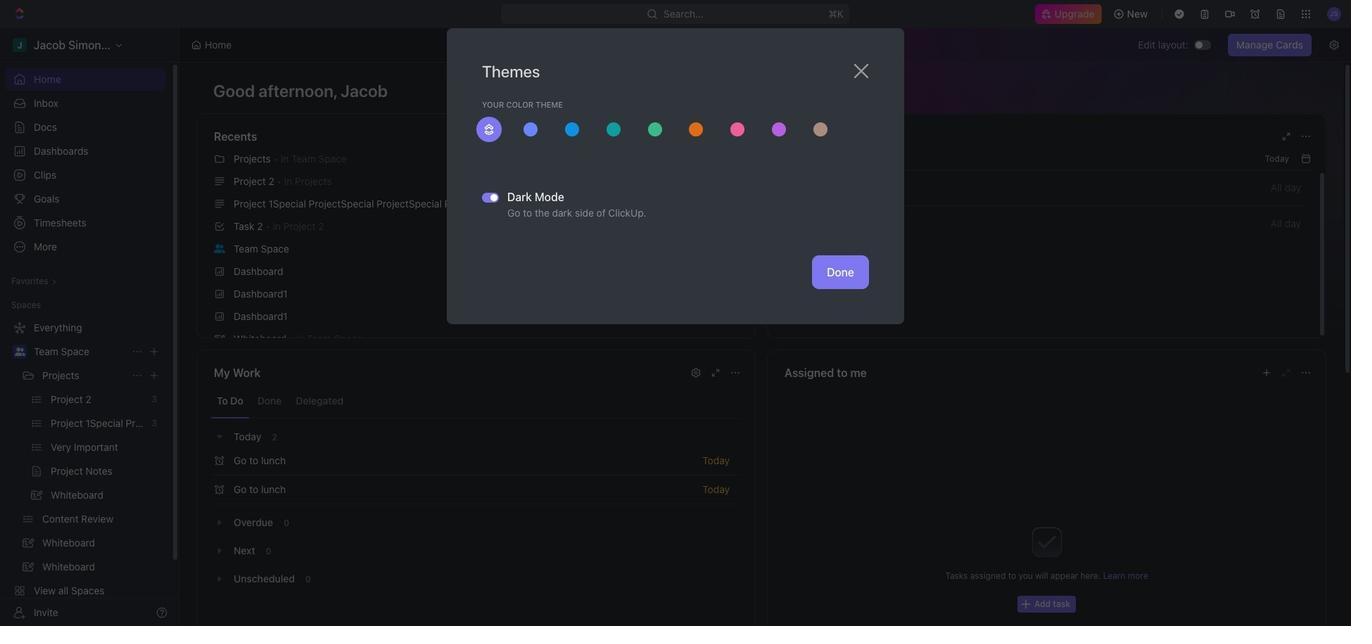 Task type: locate. For each thing, give the bounding box(es) containing it.
user group image
[[14, 348, 25, 356]]

sidebar navigation
[[0, 28, 179, 626]]

tree inside sidebar "navigation"
[[6, 317, 165, 626]]

tab list
[[211, 384, 741, 419]]

tree
[[6, 317, 165, 626]]

dialog
[[447, 28, 904, 324]]

user group image
[[214, 244, 225, 253]]



Task type: vqa. For each thing, say whether or not it's contained in the screenshot.
tree in the Sidebar navigation
yes



